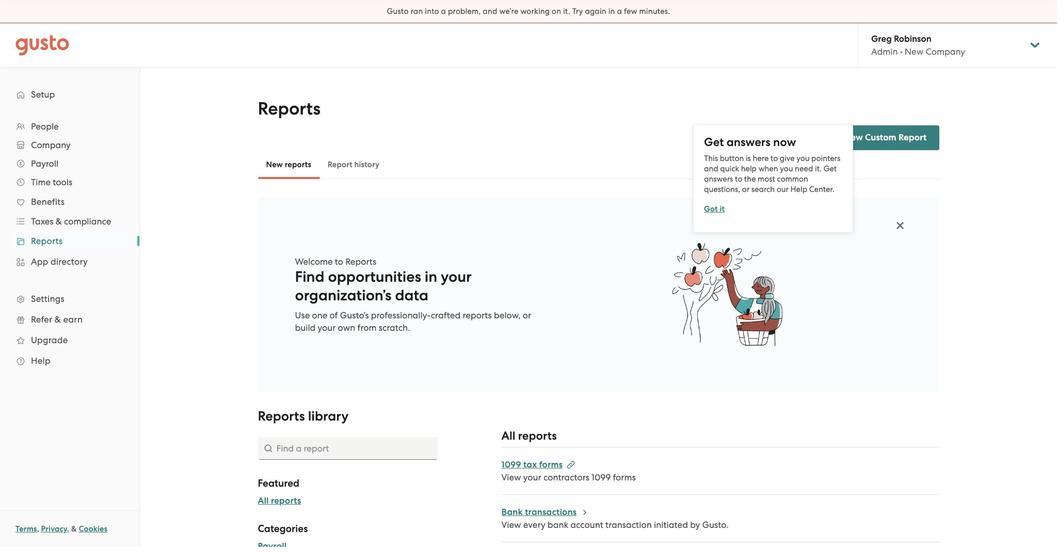Task type: vqa. For each thing, say whether or not it's contained in the screenshot.
ran
yes



Task type: locate. For each thing, give the bounding box(es) containing it.
0 horizontal spatial report
[[328, 160, 352, 169]]

all down featured
[[258, 496, 269, 506]]

1 horizontal spatial a
[[617, 7, 622, 16]]

2 a from the left
[[617, 7, 622, 16]]

app directory
[[31, 257, 88, 267]]

forms up transaction
[[613, 472, 636, 483]]

get down pointers
[[824, 164, 837, 173]]

0 vertical spatial view
[[501, 472, 521, 483]]

you up need
[[797, 154, 810, 163]]

few
[[624, 7, 637, 16]]

your inside welcome to reports find opportunities in your organization's data
[[441, 268, 472, 286]]

0 horizontal spatial you
[[780, 164, 793, 173]]

& left the earn
[[55, 314, 61, 325]]

forms up contractors
[[539, 459, 563, 470]]

new inside button
[[266, 160, 283, 169]]

gusto
[[387, 7, 409, 16]]

help inside "get answers now this button is here to give you pointers and quick help when you need it. get answers to the most common questions, or search our help center."
[[791, 185, 807, 194]]

& inside dropdown button
[[56, 216, 62, 227]]

taxes & compliance
[[31, 216, 111, 227]]

new for new reports
[[266, 160, 283, 169]]

faqs
[[786, 132, 807, 143]]

report
[[899, 132, 927, 143], [328, 160, 352, 169]]

1 vertical spatial you
[[780, 164, 793, 173]]

1 vertical spatial it.
[[815, 164, 822, 173]]

1 vertical spatial forms
[[613, 472, 636, 483]]

1 horizontal spatial 1099
[[592, 472, 611, 483]]

company down the robinson
[[926, 46, 965, 57]]

your down one at bottom
[[318, 323, 336, 333]]

cookies button
[[79, 523, 108, 535]]

help link
[[10, 352, 129, 370]]

1 horizontal spatial or
[[742, 185, 750, 194]]

company
[[926, 46, 965, 57], [31, 140, 71, 150]]

2 , from the left
[[67, 524, 69, 534]]

1 horizontal spatial company
[[926, 46, 965, 57]]

1 vertical spatial to
[[735, 174, 742, 184]]

answers up questions,
[[704, 174, 733, 184]]

1 vertical spatial your
[[318, 323, 336, 333]]

it. right on
[[563, 7, 570, 16]]

to right welcome
[[335, 257, 343, 267]]

2 view from the top
[[501, 520, 521, 530]]

history
[[354, 160, 380, 169]]

time tools button
[[10, 173, 129, 192]]

in right "again" at the right
[[608, 7, 615, 16]]

of
[[330, 310, 338, 321]]

0 vertical spatial to
[[771, 154, 778, 163]]

view for bank transactions
[[501, 520, 521, 530]]

0 vertical spatial your
[[441, 268, 472, 286]]

get up 'this' on the right of page
[[704, 135, 724, 149]]

•
[[900, 46, 903, 57]]

1 vertical spatial and
[[704, 164, 718, 173]]

0 horizontal spatial company
[[31, 140, 71, 150]]

1 horizontal spatial forms
[[613, 472, 636, 483]]

and down 'this' on the right of page
[[704, 164, 718, 173]]

0 horizontal spatial 1099
[[501, 459, 521, 470]]

privacy
[[41, 524, 67, 534]]

1 horizontal spatial help
[[791, 185, 807, 194]]

1099 right contractors
[[592, 472, 611, 483]]

and
[[483, 7, 497, 16], [704, 164, 718, 173]]

all up 1099 tax forms
[[501, 429, 515, 443]]

and left we're on the left of the page
[[483, 7, 497, 16]]

1 horizontal spatial all reports
[[501, 429, 557, 443]]

to up when
[[771, 154, 778, 163]]

setup link
[[10, 85, 129, 104]]

2 vertical spatial new
[[266, 160, 283, 169]]

it. down pointers
[[815, 164, 822, 173]]

is
[[746, 154, 751, 163]]

your up crafted
[[441, 268, 472, 286]]

0 vertical spatial or
[[742, 185, 750, 194]]

refer & earn link
[[10, 310, 129, 329]]

1099
[[501, 459, 521, 470], [592, 472, 611, 483]]

got
[[704, 204, 718, 213]]

this
[[704, 154, 718, 163]]

or inside "get answers now this button is here to give you pointers and quick help when you need it. get answers to the most common questions, or search our help center."
[[742, 185, 750, 194]]

1 horizontal spatial it.
[[815, 164, 822, 173]]

to inside welcome to reports find opportunities in your organization's data
[[335, 257, 343, 267]]

& right taxes
[[56, 216, 62, 227]]

you down give
[[780, 164, 793, 173]]

, left privacy link
[[37, 524, 39, 534]]

1 vertical spatial get
[[824, 164, 837, 173]]

0 horizontal spatial a
[[441, 7, 446, 16]]

0 vertical spatial in
[[608, 7, 615, 16]]

minutes.
[[639, 7, 670, 16]]

new
[[905, 46, 924, 57], [844, 132, 863, 143], [266, 160, 283, 169]]

reports inside use one of gusto's professionally-crafted reports below, or build your own from scratch.
[[463, 310, 492, 321]]

0 vertical spatial get
[[704, 135, 724, 149]]

0 vertical spatial it.
[[563, 7, 570, 16]]

1 horizontal spatial and
[[704, 164, 718, 173]]

1099 left 'tax'
[[501, 459, 521, 470]]

0 horizontal spatial to
[[335, 257, 343, 267]]

library
[[308, 408, 349, 424]]

1 vertical spatial or
[[523, 310, 531, 321]]

answers up is
[[727, 135, 771, 149]]

upgrade link
[[10, 331, 129, 349]]

help down common
[[791, 185, 807, 194]]

your
[[441, 268, 472, 286], [318, 323, 336, 333], [523, 472, 541, 483]]

payroll button
[[10, 154, 129, 173]]

report inside the report history button
[[328, 160, 352, 169]]

1099 tax forms link
[[501, 459, 575, 470]]

report history button
[[320, 152, 388, 177]]

& for earn
[[55, 314, 61, 325]]

benefits link
[[10, 193, 129, 211]]

benefits
[[31, 197, 65, 207]]

new inside greg robinson admin • new company
[[905, 46, 924, 57]]

your down 1099 tax forms
[[523, 472, 541, 483]]

1 vertical spatial new
[[844, 132, 863, 143]]

it.
[[563, 7, 570, 16], [815, 164, 822, 173]]

in
[[608, 7, 615, 16], [425, 268, 437, 286]]

refer & earn
[[31, 314, 83, 325]]

help inside gusto navigation element
[[31, 356, 51, 366]]

0 horizontal spatial or
[[523, 310, 531, 321]]

all reports up 'tax'
[[501, 429, 557, 443]]

1 horizontal spatial to
[[735, 174, 742, 184]]

0 horizontal spatial your
[[318, 323, 336, 333]]

to left the
[[735, 174, 742, 184]]

,
[[37, 524, 39, 534], [67, 524, 69, 534]]

or inside use one of gusto's professionally-crafted reports below, or build your own from scratch.
[[523, 310, 531, 321]]

0 horizontal spatial ,
[[37, 524, 39, 534]]

featured
[[258, 477, 299, 489]]

in up data
[[425, 268, 437, 286]]

0 vertical spatial &
[[56, 216, 62, 227]]

0 vertical spatial new
[[905, 46, 924, 57]]

0 vertical spatial you
[[797, 154, 810, 163]]

company inside dropdown button
[[31, 140, 71, 150]]

1 vertical spatial all
[[258, 496, 269, 506]]

1 vertical spatial company
[[31, 140, 71, 150]]

2 horizontal spatial new
[[905, 46, 924, 57]]

or down the
[[742, 185, 750, 194]]

you
[[797, 154, 810, 163], [780, 164, 793, 173]]

0 horizontal spatial in
[[425, 268, 437, 286]]

the
[[744, 174, 756, 184]]

report left history
[[328, 160, 352, 169]]

report right custom
[[899, 132, 927, 143]]

gusto ran into a problem, and we're working on it. try again in a few minutes.
[[387, 7, 670, 16]]

0 horizontal spatial and
[[483, 7, 497, 16]]

transaction
[[606, 520, 652, 530]]

it. inside "get answers now this button is here to give you pointers and quick help when you need it. get answers to the most common questions, or search our help center."
[[815, 164, 822, 173]]

initiated
[[654, 520, 688, 530]]

one
[[312, 310, 327, 321]]

1 horizontal spatial in
[[608, 7, 615, 16]]

0 horizontal spatial new
[[266, 160, 283, 169]]

2 vertical spatial &
[[71, 524, 77, 534]]

0 horizontal spatial all
[[258, 496, 269, 506]]

help down upgrade
[[31, 356, 51, 366]]

1 vertical spatial answers
[[704, 174, 733, 184]]

2 horizontal spatial your
[[523, 472, 541, 483]]

ran
[[411, 7, 423, 16]]

0 vertical spatial company
[[926, 46, 965, 57]]

& left the cookies button
[[71, 524, 77, 534]]

view down 1099 tax forms
[[501, 472, 521, 483]]

company down the people
[[31, 140, 71, 150]]

& for compliance
[[56, 216, 62, 227]]

1 vertical spatial in
[[425, 268, 437, 286]]

&
[[56, 216, 62, 227], [55, 314, 61, 325], [71, 524, 77, 534]]

2 vertical spatial to
[[335, 257, 343, 267]]

0 vertical spatial all reports
[[501, 429, 557, 443]]

gusto navigation element
[[0, 68, 139, 388]]

1 horizontal spatial report
[[899, 132, 927, 143]]

categories
[[258, 523, 308, 535]]

forms
[[539, 459, 563, 470], [613, 472, 636, 483]]

report history
[[328, 160, 380, 169]]

a left the few
[[617, 7, 622, 16]]

people button
[[10, 117, 129, 136]]

1 vertical spatial 1099
[[592, 472, 611, 483]]

1 vertical spatial help
[[31, 356, 51, 366]]

reports inside gusto navigation element
[[31, 236, 63, 246]]

a
[[441, 7, 446, 16], [617, 7, 622, 16]]

1 vertical spatial all reports
[[258, 496, 301, 506]]

0 vertical spatial 1099
[[501, 459, 521, 470]]

all reports down featured
[[258, 496, 301, 506]]

need
[[795, 164, 813, 173]]

Report Search bar field
[[258, 437, 437, 460]]

0 vertical spatial forms
[[539, 459, 563, 470]]

view for 1099 tax forms
[[501, 472, 521, 483]]

gusto.
[[702, 520, 729, 530]]

0 vertical spatial help
[[791, 185, 807, 194]]

view your contractors 1099 forms
[[501, 472, 636, 483]]

or right below,
[[523, 310, 531, 321]]

1 horizontal spatial ,
[[67, 524, 69, 534]]

home image
[[15, 35, 69, 55]]

every
[[523, 520, 545, 530]]

1 vertical spatial report
[[328, 160, 352, 169]]

1 vertical spatial &
[[55, 314, 61, 325]]

all reports
[[501, 429, 557, 443], [258, 496, 301, 506]]

view
[[501, 472, 521, 483], [501, 520, 521, 530]]

1 vertical spatial view
[[501, 520, 521, 530]]

1 horizontal spatial new
[[844, 132, 863, 143]]

it
[[720, 204, 725, 213]]

report inside new custom report link
[[899, 132, 927, 143]]

a right the into
[[441, 7, 446, 16]]

when
[[759, 164, 778, 173]]

view down bank
[[501, 520, 521, 530]]

1 horizontal spatial your
[[441, 268, 472, 286]]

0 vertical spatial report
[[899, 132, 927, 143]]

1 view from the top
[[501, 472, 521, 483]]

, left "cookies"
[[67, 524, 69, 534]]

0 horizontal spatial help
[[31, 356, 51, 366]]

problem,
[[448, 7, 481, 16]]

0 vertical spatial all
[[501, 429, 515, 443]]

list
[[0, 117, 139, 371]]



Task type: describe. For each thing, give the bounding box(es) containing it.
bank
[[548, 520, 568, 530]]

terms
[[15, 524, 37, 534]]

setup
[[31, 89, 55, 100]]

settings
[[31, 294, 64, 304]]

crafted
[[431, 310, 461, 321]]

reports inside welcome to reports find opportunities in your organization's data
[[345, 257, 376, 267]]

list containing people
[[0, 117, 139, 371]]

new custom report
[[844, 132, 927, 143]]

terms link
[[15, 524, 37, 534]]

bank transactions
[[501, 507, 577, 518]]

taxes & compliance button
[[10, 212, 129, 231]]

and inside "get answers now this button is here to give you pointers and quick help when you need it. get answers to the most common questions, or search our help center."
[[704, 164, 718, 173]]

app directory link
[[10, 252, 129, 271]]

data
[[395, 286, 428, 305]]

again
[[585, 7, 606, 16]]

0 vertical spatial and
[[483, 7, 497, 16]]

pointers
[[811, 154, 840, 163]]

custom
[[865, 132, 896, 143]]

most
[[758, 174, 775, 184]]

we're
[[499, 7, 519, 16]]

welcome to reports find opportunities in your organization's data
[[295, 257, 472, 305]]

1 a from the left
[[441, 7, 446, 16]]

reports tab list
[[258, 150, 939, 179]]

opportunities
[[328, 268, 421, 286]]

by
[[690, 520, 700, 530]]

welcome
[[295, 257, 333, 267]]

got it
[[704, 204, 725, 213]]

on
[[552, 7, 561, 16]]

taxes
[[31, 216, 53, 227]]

faqs button
[[773, 132, 807, 144]]

0 horizontal spatial get
[[704, 135, 724, 149]]

transactions
[[525, 507, 577, 518]]

build
[[295, 323, 316, 333]]

1 , from the left
[[37, 524, 39, 534]]

scratch.
[[379, 323, 410, 333]]

company inside greg robinson admin • new company
[[926, 46, 965, 57]]

0 horizontal spatial forms
[[539, 459, 563, 470]]

new custom report link
[[819, 125, 939, 150]]

company button
[[10, 136, 129, 154]]

account
[[571, 520, 603, 530]]

new for new custom report
[[844, 132, 863, 143]]

2 horizontal spatial to
[[771, 154, 778, 163]]

time
[[31, 177, 51, 187]]

new reports button
[[258, 152, 320, 177]]

1099 tax forms
[[501, 459, 563, 470]]

reports link
[[10, 232, 129, 250]]

directory
[[51, 257, 88, 267]]

compliance
[[64, 216, 111, 227]]

all inside button
[[258, 496, 269, 506]]

your inside use one of gusto's professionally-crafted reports below, or build your own from scratch.
[[318, 323, 336, 333]]

give
[[780, 154, 795, 163]]

tax
[[523, 459, 537, 470]]

1 horizontal spatial all
[[501, 429, 515, 443]]

earn
[[63, 314, 83, 325]]

in inside welcome to reports find opportunities in your organization's data
[[425, 268, 437, 286]]

contractors
[[543, 472, 589, 483]]

view every bank account transaction initiated by gusto.
[[501, 520, 729, 530]]

2 vertical spatial your
[[523, 472, 541, 483]]

upgrade
[[31, 335, 68, 345]]

gusto's
[[340, 310, 369, 321]]

people
[[31, 121, 59, 132]]

0 vertical spatial answers
[[727, 135, 771, 149]]

quick
[[720, 164, 739, 173]]

get answers now this button is here to give you pointers and quick help when you need it. get answers to the most common questions, or search our help center.
[[704, 135, 840, 194]]

settings link
[[10, 290, 129, 308]]

1 horizontal spatial you
[[797, 154, 810, 163]]

reports library
[[258, 408, 349, 424]]

our
[[777, 185, 789, 194]]

privacy link
[[41, 524, 67, 534]]

reports inside tab list
[[285, 160, 311, 169]]

new reports
[[266, 160, 311, 169]]

find
[[295, 268, 325, 286]]

working
[[521, 7, 550, 16]]

use
[[295, 310, 310, 321]]

app
[[31, 257, 48, 267]]

0 horizontal spatial it.
[[563, 7, 570, 16]]

greg robinson admin • new company
[[871, 34, 965, 57]]

robinson
[[894, 34, 932, 44]]

center.
[[809, 185, 835, 194]]

0 horizontal spatial all reports
[[258, 496, 301, 506]]

button
[[720, 154, 744, 163]]

below,
[[494, 310, 521, 321]]

greg
[[871, 34, 892, 44]]

use one of gusto's professionally-crafted reports below, or build your own from scratch.
[[295, 310, 531, 333]]

all reports button
[[258, 495, 301, 507]]

cookies
[[79, 524, 108, 534]]

common
[[777, 174, 808, 184]]

1 horizontal spatial get
[[824, 164, 837, 173]]

into
[[425, 7, 439, 16]]

own
[[338, 323, 355, 333]]

bank transactions link
[[501, 507, 589, 518]]

help
[[741, 164, 757, 173]]

from
[[357, 323, 377, 333]]

payroll
[[31, 158, 58, 169]]

organization's
[[295, 286, 392, 305]]

time tools
[[31, 177, 72, 187]]

questions,
[[704, 185, 740, 194]]



